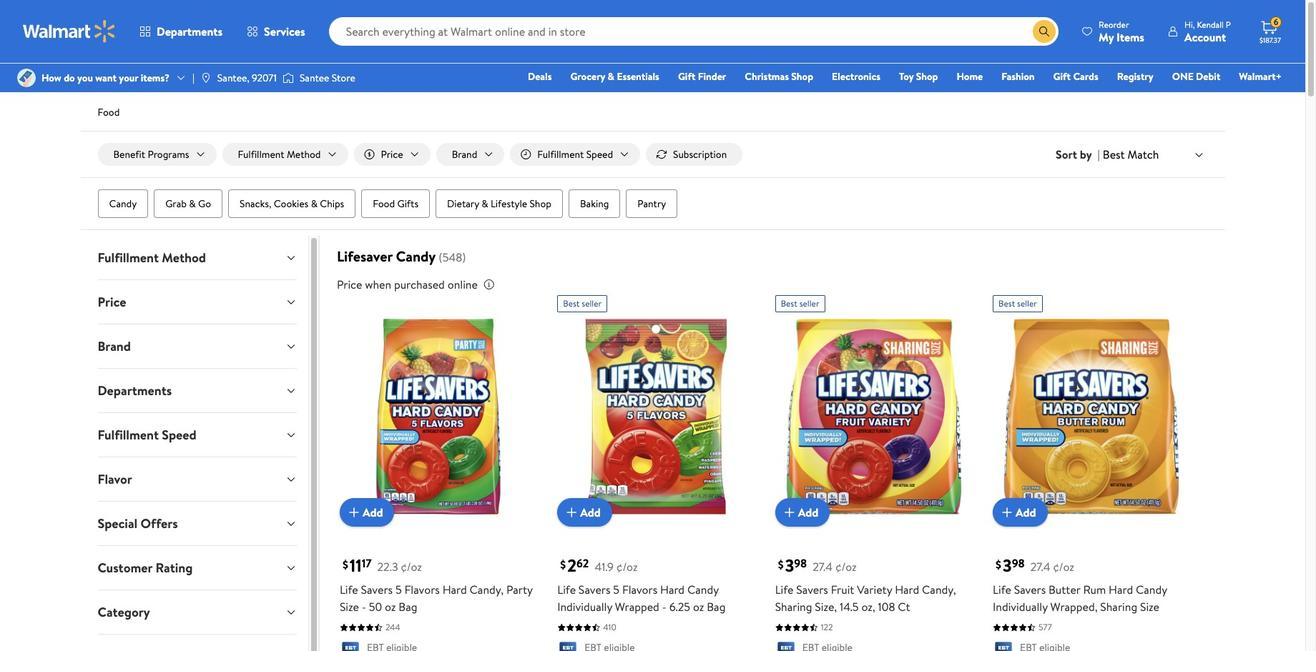 Task type: locate. For each thing, give the bounding box(es) containing it.
1 horizontal spatial 3
[[1003, 554, 1012, 578]]

1 vertical spatial price button
[[86, 280, 308, 324]]

add to cart image
[[345, 505, 363, 522], [563, 505, 580, 522]]

2 flavors from the left
[[622, 583, 658, 598]]

3 ebt image from the left
[[993, 642, 1014, 652]]

0 horizontal spatial ebt image
[[340, 642, 361, 652]]

1 - from the left
[[362, 600, 366, 616]]

2 candy, from the left
[[922, 583, 956, 598]]

oz right 50
[[385, 600, 396, 616]]

one debit
[[1172, 69, 1221, 84]]

shop right lifestyle
[[530, 197, 551, 211]]

fulfillment method
[[238, 147, 321, 162], [98, 249, 206, 267]]

4 life from the left
[[993, 583, 1011, 598]]

0 horizontal spatial flavors
[[405, 583, 440, 598]]

life down 2
[[557, 583, 576, 598]]

98 inside $ 3 98 27.4 ¢/oz life savers fruit variety hard candy, sharing size, 14.5 oz, 108 ct
[[794, 557, 807, 572]]

1 horizontal spatial best seller
[[781, 298, 819, 310]]

$ for $ 2 62 41.9 ¢/oz life savers 5 flavors hard candy individually wrapped - 6.25 oz bag
[[560, 557, 566, 573]]

life savers fruit variety hard candy, sharing size, 14.5 oz, 108 ct image
[[775, 318, 973, 516]]

¢/oz inside $ 3 98 27.4 ¢/oz life savers butter rum hard candy individually wrapped, sharing size
[[1053, 560, 1074, 576]]

2 seller from the left
[[800, 298, 819, 310]]

11
[[350, 554, 362, 578]]

0 horizontal spatial seller
[[582, 298, 602, 310]]

gift inside gift finder link
[[678, 69, 696, 84]]

1 horizontal spatial bag
[[707, 600, 726, 616]]

bag right 6.25
[[707, 600, 726, 616]]

deals
[[528, 69, 552, 84]]

1 $ from the left
[[343, 557, 348, 573]]

pantry
[[638, 197, 666, 211]]

 image left how
[[17, 69, 36, 87]]

savers left butter
[[1014, 583, 1046, 598]]

 image for how do you want your items?
[[17, 69, 36, 87]]

fulfillment method button up price tab at the left top of page
[[86, 236, 308, 280]]

5 down 41.9
[[613, 583, 620, 598]]

method up snacks, cookies & chips
[[287, 147, 321, 162]]

2 add from the left
[[580, 505, 601, 521]]

1 horizontal spatial fulfillment speed
[[537, 147, 613, 162]]

1 horizontal spatial individually
[[993, 600, 1048, 616]]

& left go
[[189, 197, 196, 211]]

individually for 3
[[993, 600, 1048, 616]]

 image
[[17, 69, 36, 87], [283, 71, 294, 85], [200, 72, 212, 84]]

fulfillment up baking
[[537, 147, 584, 162]]

method up price tab at the left top of page
[[162, 249, 206, 267]]

add for $ 3 98 27.4 ¢/oz life savers fruit variety hard candy, sharing size, 14.5 oz, 108 ct
[[798, 505, 819, 521]]

1 sharing from the left
[[775, 600, 812, 616]]

savers up 50
[[361, 583, 393, 598]]

1 horizontal spatial size
[[1140, 600, 1160, 616]]

0 horizontal spatial sharing
[[775, 600, 812, 616]]

match
[[1128, 147, 1159, 162]]

0 horizontal spatial candy,
[[470, 583, 504, 598]]

fulfillment method button up cookies
[[222, 143, 348, 166]]

27.4 up fruit
[[813, 560, 833, 576]]

¢/oz for $ 3 98 27.4 ¢/oz life savers fruit variety hard candy, sharing size, 14.5 oz, 108 ct
[[835, 560, 857, 576]]

2 add to cart image from the left
[[999, 505, 1016, 522]]

electronics
[[832, 69, 881, 84]]

brand inside tab
[[98, 338, 131, 356]]

oz right 6.25
[[693, 600, 704, 616]]

snacks, cookies & chips
[[240, 197, 344, 211]]

gift for gift finder
[[678, 69, 696, 84]]

0 vertical spatial fulfillment speed button
[[510, 143, 640, 166]]

1 horizontal spatial brand button
[[436, 143, 505, 166]]

1 vertical spatial brand
[[98, 338, 131, 356]]

2 oz from the left
[[693, 600, 704, 616]]

1 horizontal spatial seller
[[800, 298, 819, 310]]

1 horizontal spatial flavors
[[622, 583, 658, 598]]

244
[[386, 622, 400, 634]]

benefit programs button
[[98, 143, 216, 166]]

& inside "link"
[[608, 69, 615, 84]]

best seller for $ 3 98 27.4 ¢/oz life savers fruit variety hard candy, sharing size, 14.5 oz, 108 ct
[[781, 298, 819, 310]]

2 3 from the left
[[1003, 554, 1012, 578]]

0 horizontal spatial oz
[[385, 600, 396, 616]]

2 $ from the left
[[560, 557, 566, 573]]

3 add from the left
[[798, 505, 819, 521]]

customer rating button
[[86, 547, 308, 590]]

1 add button from the left
[[340, 499, 395, 528]]

2 horizontal spatial  image
[[283, 71, 294, 85]]

life inside $ 3 98 27.4 ¢/oz life savers butter rum hard candy individually wrapped, sharing size
[[993, 583, 1011, 598]]

0 vertical spatial fulfillment method
[[238, 147, 321, 162]]

shop right the toy
[[916, 69, 938, 84]]

2 life from the left
[[557, 583, 576, 598]]

1 3 from the left
[[785, 554, 794, 578]]

5 inside $ 2 62 41.9 ¢/oz life savers 5 flavors hard candy individually wrapped - 6.25 oz bag
[[613, 583, 620, 598]]

rum
[[1083, 583, 1106, 598]]

0 horizontal spatial 3
[[785, 554, 794, 578]]

27.4 inside $ 3 98 27.4 ¢/oz life savers fruit variety hard candy, sharing size, 14.5 oz, 108 ct
[[813, 560, 833, 576]]

savers
[[361, 583, 393, 598], [579, 583, 611, 598], [796, 583, 828, 598], [1014, 583, 1046, 598]]

oz inside the $ 11 17 22.3 ¢/oz life savers 5 flavors hard candy, party size - 50 oz bag
[[385, 600, 396, 616]]

bag inside the $ 11 17 22.3 ¢/oz life savers 5 flavors hard candy, party size - 50 oz bag
[[399, 600, 417, 616]]

food left gifts
[[373, 197, 395, 211]]

0 horizontal spatial food
[[98, 105, 120, 119]]

flavor tab
[[86, 458, 308, 502]]

customer rating tab
[[86, 547, 308, 590]]

$ 3 98 27.4 ¢/oz life savers fruit variety hard candy, sharing size, 14.5 oz, 108 ct
[[775, 554, 956, 616]]

flavors for 11
[[405, 583, 440, 598]]

candy, left "party"
[[470, 583, 504, 598]]

1 horizontal spatial add to cart image
[[999, 505, 1016, 522]]

oz inside $ 2 62 41.9 ¢/oz life savers 5 flavors hard candy individually wrapped - 6.25 oz bag
[[693, 600, 704, 616]]

3 hard from the left
[[895, 583, 919, 598]]

0 horizontal spatial brand
[[98, 338, 131, 356]]

life inside the $ 11 17 22.3 ¢/oz life savers 5 flavors hard candy, party size - 50 oz bag
[[340, 583, 358, 598]]

- left 6.25
[[662, 600, 667, 616]]

services
[[264, 24, 305, 39]]

2 5 from the left
[[613, 583, 620, 598]]

1 horizontal spatial fulfillment speed button
[[510, 143, 640, 166]]

candy, for 11
[[470, 583, 504, 598]]

1 horizontal spatial price
[[337, 277, 362, 293]]

0 vertical spatial speed
[[586, 147, 613, 162]]

food for food
[[98, 105, 120, 119]]

add to cart image
[[781, 505, 798, 522], [999, 505, 1016, 522]]

1 horizontal spatial gift
[[1053, 69, 1071, 84]]

$ inside $ 3 98 27.4 ¢/oz life savers fruit variety hard candy, sharing size, 14.5 oz, 108 ct
[[778, 557, 784, 573]]

life for $ 3 98 27.4 ¢/oz life savers fruit variety hard candy, sharing size, 14.5 oz, 108 ct
[[775, 583, 794, 598]]

hard inside $ 2 62 41.9 ¢/oz life savers 5 flavors hard candy individually wrapped - 6.25 oz bag
[[660, 583, 685, 598]]

1 horizontal spatial |
[[1098, 147, 1100, 162]]

price button
[[354, 143, 430, 166], [86, 280, 308, 324]]

1 individually from the left
[[557, 600, 612, 616]]

3 best seller from the left
[[999, 298, 1037, 310]]

$187.37
[[1260, 35, 1281, 45]]

chips
[[320, 197, 344, 211]]

5 inside the $ 11 17 22.3 ¢/oz life savers 5 flavors hard candy, party size - 50 oz bag
[[396, 583, 402, 598]]

category tab
[[86, 591, 308, 635]]

candy inside $ 2 62 41.9 ¢/oz life savers 5 flavors hard candy individually wrapped - 6.25 oz bag
[[687, 583, 719, 598]]

& right dietary
[[482, 197, 488, 211]]

bag up the 244 at the bottom of the page
[[399, 600, 417, 616]]

essentials
[[617, 69, 660, 84]]

1 life from the left
[[340, 583, 358, 598]]

savers for $ 3 98 27.4 ¢/oz life savers fruit variety hard candy, sharing size, 14.5 oz, 108 ct
[[796, 583, 828, 598]]

2 sharing from the left
[[1100, 600, 1138, 616]]

3 $ from the left
[[778, 557, 784, 573]]

bag for 2
[[707, 600, 726, 616]]

savers inside $ 3 98 27.4 ¢/oz life savers fruit variety hard candy, sharing size, 14.5 oz, 108 ct
[[796, 583, 828, 598]]

4 add from the left
[[1016, 505, 1036, 521]]

$ inside $ 3 98 27.4 ¢/oz life savers butter rum hard candy individually wrapped, sharing size
[[996, 557, 1002, 573]]

3 inside $ 3 98 27.4 ¢/oz life savers butter rum hard candy individually wrapped, sharing size
[[1003, 554, 1012, 578]]

& for grab
[[189, 197, 196, 211]]

| right by
[[1098, 147, 1100, 162]]

life left fruit
[[775, 583, 794, 598]]

sort and filter section element
[[80, 132, 1225, 177]]

add button for $ 3 98 27.4 ¢/oz life savers butter rum hard candy individually wrapped, sharing size
[[993, 499, 1048, 528]]

0 horizontal spatial 27.4
[[813, 560, 833, 576]]

2 horizontal spatial seller
[[1017, 298, 1037, 310]]

¢/oz inside $ 3 98 27.4 ¢/oz life savers fruit variety hard candy, sharing size, 14.5 oz, 108 ct
[[835, 560, 857, 576]]

hard inside $ 3 98 27.4 ¢/oz life savers fruit variety hard candy, sharing size, 14.5 oz, 108 ct
[[895, 583, 919, 598]]

fulfillment method inside sort and filter section element
[[238, 147, 321, 162]]

1 horizontal spatial fulfillment method
[[238, 147, 321, 162]]

gift left 'cards'
[[1053, 69, 1071, 84]]

life inside $ 2 62 41.9 ¢/oz life savers 5 flavors hard candy individually wrapped - 6.25 oz bag
[[557, 583, 576, 598]]

fulfillment down candy link
[[98, 249, 159, 267]]

flavors inside $ 2 62 41.9 ¢/oz life savers 5 flavors hard candy individually wrapped - 6.25 oz bag
[[622, 583, 658, 598]]

when
[[365, 277, 391, 293]]

0 horizontal spatial  image
[[17, 69, 36, 87]]

add to cart image for 2
[[563, 505, 580, 522]]

seller for $ 3 98 27.4 ¢/oz life savers fruit variety hard candy, sharing size, 14.5 oz, 108 ct
[[800, 298, 819, 310]]

- for 2
[[662, 600, 667, 616]]

oz for 2
[[693, 600, 704, 616]]

sharing inside $ 3 98 27.4 ¢/oz life savers butter rum hard candy individually wrapped, sharing size
[[1100, 600, 1138, 616]]

2 98 from the left
[[1012, 557, 1025, 572]]

0 horizontal spatial fulfillment method
[[98, 249, 206, 267]]

go
[[198, 197, 211, 211]]

2 ebt image from the left
[[775, 642, 797, 652]]

2 bag from the left
[[707, 600, 726, 616]]

1 savers from the left
[[361, 583, 393, 598]]

1 horizontal spatial sharing
[[1100, 600, 1138, 616]]

0 vertical spatial departments
[[157, 24, 223, 39]]

27.4
[[813, 560, 833, 576], [1031, 560, 1050, 576]]

pantry link
[[626, 190, 678, 218]]

0 horizontal spatial fulfillment speed
[[98, 426, 196, 444]]

seller
[[582, 298, 602, 310], [800, 298, 819, 310], [1017, 298, 1037, 310]]

0 vertical spatial method
[[287, 147, 321, 162]]

1 vertical spatial departments
[[98, 382, 172, 400]]

individually up 410
[[557, 600, 612, 616]]

flavors inside the $ 11 17 22.3 ¢/oz life savers 5 flavors hard candy, party size - 50 oz bag
[[405, 583, 440, 598]]

1 horizontal spatial -
[[662, 600, 667, 616]]

1 vertical spatial food
[[373, 197, 395, 211]]

1 5 from the left
[[396, 583, 402, 598]]

electronics link
[[826, 69, 887, 84]]

savers up size,
[[796, 583, 828, 598]]

0 horizontal spatial individually
[[557, 600, 612, 616]]

hard up 6.25
[[660, 583, 685, 598]]

1 add to cart image from the left
[[345, 505, 363, 522]]

candy
[[109, 197, 137, 211], [396, 247, 436, 266], [687, 583, 719, 598], [1136, 583, 1167, 598]]

98 inside $ 3 98 27.4 ¢/oz life savers butter rum hard candy individually wrapped, sharing size
[[1012, 557, 1025, 572]]

fulfillment method down grab
[[98, 249, 206, 267]]

0 horizontal spatial fulfillment speed button
[[86, 414, 308, 457]]

0 horizontal spatial price
[[98, 293, 126, 311]]

1 ebt image from the left
[[340, 642, 361, 652]]

1 flavors from the left
[[405, 583, 440, 598]]

price
[[381, 147, 403, 162], [337, 277, 362, 293], [98, 293, 126, 311]]

individually inside $ 3 98 27.4 ¢/oz life savers butter rum hard candy individually wrapped, sharing size
[[993, 600, 1048, 616]]

sharing down rum
[[1100, 600, 1138, 616]]

$ inside the $ 11 17 22.3 ¢/oz life savers 5 flavors hard candy, party size - 50 oz bag
[[343, 557, 348, 573]]

0 horizontal spatial bag
[[399, 600, 417, 616]]

gift for gift cards
[[1053, 69, 1071, 84]]

1 horizontal spatial 27.4
[[1031, 560, 1050, 576]]

1 horizontal spatial add to cart image
[[563, 505, 580, 522]]

oz for 11
[[385, 600, 396, 616]]

add to cart image up "62"
[[563, 505, 580, 522]]

14.5
[[840, 600, 859, 616]]

add to cart image up 17
[[345, 505, 363, 522]]

4 ¢/oz from the left
[[1053, 560, 1074, 576]]

add button for $ 2 62 41.9 ¢/oz life savers 5 flavors hard candy individually wrapped - 6.25 oz bag
[[557, 499, 612, 528]]

tab
[[86, 635, 308, 652]]

| right "items?"
[[192, 71, 194, 85]]

1 size from the left
[[340, 600, 359, 616]]

0 vertical spatial brand button
[[436, 143, 505, 166]]

¢/oz inside the $ 11 17 22.3 ¢/oz life savers 5 flavors hard candy, party size - 50 oz bag
[[401, 560, 422, 576]]

1 horizontal spatial 98
[[1012, 557, 1025, 572]]

sharing inside $ 3 98 27.4 ¢/oz life savers fruit variety hard candy, sharing size, 14.5 oz, 108 ct
[[775, 600, 812, 616]]

4 $ from the left
[[996, 557, 1002, 573]]

2 size from the left
[[1140, 600, 1160, 616]]

fulfillment speed button down departments dropdown button
[[86, 414, 308, 457]]

individually up 577 on the right of page
[[993, 600, 1048, 616]]

2 horizontal spatial ebt image
[[993, 642, 1014, 652]]

0 horizontal spatial brand button
[[86, 325, 308, 368]]

savers down 41.9
[[579, 583, 611, 598]]

hard left "party"
[[443, 583, 467, 598]]

savers inside $ 2 62 41.9 ¢/oz life savers 5 flavors hard candy individually wrapped - 6.25 oz bag
[[579, 583, 611, 598]]

1 horizontal spatial shop
[[791, 69, 813, 84]]

& right the grocery
[[608, 69, 615, 84]]

fulfillment method tab
[[86, 236, 308, 280]]

add button for $ 11 17 22.3 ¢/oz life savers 5 flavors hard candy, party size - 50 oz bag
[[340, 499, 395, 528]]

brand button up dietary
[[436, 143, 505, 166]]

1 vertical spatial fulfillment speed
[[98, 426, 196, 444]]

santee,
[[217, 71, 249, 85]]

$ 3 98 27.4 ¢/oz life savers butter rum hard candy individually wrapped, sharing size
[[993, 554, 1167, 616]]

hard inside $ 3 98 27.4 ¢/oz life savers butter rum hard candy individually wrapped, sharing size
[[1109, 583, 1133, 598]]

& for grocery
[[608, 69, 615, 84]]

2 savers from the left
[[579, 583, 611, 598]]

brand button
[[436, 143, 505, 166], [86, 325, 308, 368]]

3 inside $ 3 98 27.4 ¢/oz life savers fruit variety hard candy, sharing size, 14.5 oz, 108 ct
[[785, 554, 794, 578]]

1 add to cart image from the left
[[781, 505, 798, 522]]

bag
[[399, 600, 417, 616], [707, 600, 726, 616]]

2 individually from the left
[[993, 600, 1048, 616]]

1 vertical spatial fulfillment speed button
[[86, 414, 308, 457]]

0 vertical spatial fulfillment speed
[[537, 147, 613, 162]]

1 horizontal spatial method
[[287, 147, 321, 162]]

 image left "santee,"
[[200, 72, 212, 84]]

-
[[362, 600, 366, 616], [662, 600, 667, 616]]

0 horizontal spatial best seller
[[563, 298, 602, 310]]

method
[[287, 147, 321, 162], [162, 249, 206, 267]]

savers inside the $ 11 17 22.3 ¢/oz life savers 5 flavors hard candy, party size - 50 oz bag
[[361, 583, 393, 598]]

shop right christmas
[[791, 69, 813, 84]]

1 oz from the left
[[385, 600, 396, 616]]

brand
[[452, 147, 477, 162], [98, 338, 131, 356]]

departments inside popup button
[[157, 24, 223, 39]]

6.25
[[669, 600, 690, 616]]

& for dietary
[[482, 197, 488, 211]]

3 for $ 3 98 27.4 ¢/oz life savers fruit variety hard candy, sharing size, 14.5 oz, 108 ct
[[785, 554, 794, 578]]

grab & go link
[[154, 190, 223, 218]]

ebt image for $ 3 98 27.4 ¢/oz life savers fruit variety hard candy, sharing size, 14.5 oz, 108 ct
[[775, 642, 797, 652]]

sort
[[1056, 147, 1077, 162]]

individually
[[557, 600, 612, 616], [993, 600, 1048, 616]]

p
[[1226, 18, 1231, 30]]

0 horizontal spatial add to cart image
[[345, 505, 363, 522]]

0 horizontal spatial 98
[[794, 557, 807, 572]]

1 candy, from the left
[[470, 583, 504, 598]]

1 vertical spatial speed
[[162, 426, 196, 444]]

27.4 inside $ 3 98 27.4 ¢/oz life savers butter rum hard candy individually wrapped, sharing size
[[1031, 560, 1050, 576]]

bag for 11
[[399, 600, 417, 616]]

candy right rum
[[1136, 583, 1167, 598]]

shop
[[791, 69, 813, 84], [916, 69, 938, 84], [530, 197, 551, 211]]

1 horizontal spatial  image
[[200, 72, 212, 84]]

 image right 92071
[[283, 71, 294, 85]]

2 best seller from the left
[[781, 298, 819, 310]]

0 vertical spatial food
[[98, 105, 120, 119]]

life inside $ 3 98 27.4 ¢/oz life savers fruit variety hard candy, sharing size, 14.5 oz, 108 ct
[[775, 583, 794, 598]]

brand button up departments dropdown button
[[86, 325, 308, 368]]

category
[[98, 604, 150, 622]]

christmas shop link
[[738, 69, 820, 84]]

departments button
[[127, 14, 235, 49]]

1 gift from the left
[[678, 69, 696, 84]]

1 best seller from the left
[[563, 298, 602, 310]]

sharing left size,
[[775, 600, 812, 616]]

¢/oz up butter
[[1053, 560, 1074, 576]]

gift finder link
[[672, 69, 733, 84]]

fulfillment speed button
[[510, 143, 640, 166], [86, 414, 308, 457]]

¢/oz for $ 11 17 22.3 ¢/oz life savers 5 flavors hard candy, party size - 50 oz bag
[[401, 560, 422, 576]]

1 horizontal spatial 5
[[613, 583, 620, 598]]

gift
[[678, 69, 696, 84], [1053, 69, 1071, 84]]

2 hard from the left
[[660, 583, 685, 598]]

2 ¢/oz from the left
[[617, 560, 638, 576]]

hard inside the $ 11 17 22.3 ¢/oz life savers 5 flavors hard candy, party size - 50 oz bag
[[443, 583, 467, 598]]

ct
[[898, 600, 910, 616]]

¢/oz inside $ 2 62 41.9 ¢/oz life savers 5 flavors hard candy individually wrapped - 6.25 oz bag
[[617, 560, 638, 576]]

2 horizontal spatial price
[[381, 147, 403, 162]]

best inside best match dropdown button
[[1103, 147, 1125, 162]]

0 horizontal spatial -
[[362, 600, 366, 616]]

home link
[[950, 69, 989, 84]]

4 add button from the left
[[993, 499, 1048, 528]]

speed up baking link
[[586, 147, 613, 162]]

1 vertical spatial fulfillment method
[[98, 249, 206, 267]]

candy, inside $ 3 98 27.4 ¢/oz life savers fruit variety hard candy, sharing size, 14.5 oz, 108 ct
[[922, 583, 956, 598]]

0 horizontal spatial 5
[[396, 583, 402, 598]]

candy link
[[98, 190, 148, 218]]

ebt image
[[340, 642, 361, 652], [775, 642, 797, 652], [993, 642, 1014, 652]]

fashion
[[1002, 69, 1035, 84]]

variety
[[857, 583, 892, 598]]

1 vertical spatial method
[[162, 249, 206, 267]]

savers for $ 11 17 22.3 ¢/oz life savers 5 flavors hard candy, party size - 50 oz bag
[[361, 583, 393, 598]]

brand button inside sort and filter section element
[[436, 143, 505, 166]]

3 add button from the left
[[775, 499, 830, 528]]

0 vertical spatial price
[[381, 147, 403, 162]]

$ for $ 3 98 27.4 ¢/oz life savers fruit variety hard candy, sharing size, 14.5 oz, 108 ct
[[778, 557, 784, 573]]

2 horizontal spatial best seller
[[999, 298, 1037, 310]]

1 horizontal spatial price button
[[354, 143, 430, 166]]

2 gift from the left
[[1053, 69, 1071, 84]]

fulfillment method button
[[222, 143, 348, 166], [86, 236, 308, 280]]

1 98 from the left
[[794, 557, 807, 572]]

5 down 22.3
[[396, 583, 402, 598]]

$ inside $ 2 62 41.9 ¢/oz life savers 5 flavors hard candy individually wrapped - 6.25 oz bag
[[560, 557, 566, 573]]

1 horizontal spatial brand
[[452, 147, 477, 162]]

3 for $ 3 98 27.4 ¢/oz life savers butter rum hard candy individually wrapped, sharing size
[[1003, 554, 1012, 578]]

0 horizontal spatial gift
[[678, 69, 696, 84]]

fulfillment method up cookies
[[238, 147, 321, 162]]

price button up brand tab
[[86, 280, 308, 324]]

3 ¢/oz from the left
[[835, 560, 857, 576]]

0 horizontal spatial speed
[[162, 426, 196, 444]]

by
[[1080, 147, 1092, 162]]

0 vertical spatial fulfillment method button
[[222, 143, 348, 166]]

candy up 6.25
[[687, 583, 719, 598]]

2 add button from the left
[[557, 499, 612, 528]]

98
[[794, 557, 807, 572], [1012, 557, 1025, 572]]

gift inside gift cards link
[[1053, 69, 1071, 84]]

- left 50
[[362, 600, 366, 616]]

special offers tab
[[86, 502, 308, 546]]

fulfillment speed up baking
[[537, 147, 613, 162]]

bag inside $ 2 62 41.9 ¢/oz life savers 5 flavors hard candy individually wrapped - 6.25 oz bag
[[707, 600, 726, 616]]

0 horizontal spatial |
[[192, 71, 194, 85]]

reorder
[[1099, 18, 1129, 30]]

¢/oz up fruit
[[835, 560, 857, 576]]

baking link
[[569, 190, 620, 218]]

0 vertical spatial price button
[[354, 143, 430, 166]]

gift left finder
[[678, 69, 696, 84]]

candy, right the 'variety' in the bottom right of the page
[[922, 583, 956, 598]]

seller for $ 2 62 41.9 ¢/oz life savers 5 flavors hard candy individually wrapped - 6.25 oz bag
[[582, 298, 602, 310]]

1 horizontal spatial ebt image
[[775, 642, 797, 652]]

4 hard from the left
[[1109, 583, 1133, 598]]

1 horizontal spatial food
[[373, 197, 395, 211]]

0 horizontal spatial size
[[340, 600, 359, 616]]

life down 11
[[340, 583, 358, 598]]

1 vertical spatial price
[[337, 277, 362, 293]]

0 horizontal spatial method
[[162, 249, 206, 267]]

2 vertical spatial price
[[98, 293, 126, 311]]

flavors for 2
[[622, 583, 658, 598]]

1 vertical spatial |
[[1098, 147, 1100, 162]]

hard right rum
[[1109, 583, 1133, 598]]

3 savers from the left
[[796, 583, 828, 598]]

fulfillment inside fulfillment method tab
[[98, 249, 159, 267]]

3
[[785, 554, 794, 578], [1003, 554, 1012, 578]]

fulfillment up flavor
[[98, 426, 159, 444]]

fulfillment speed
[[537, 147, 613, 162], [98, 426, 196, 444]]

Walmart Site-Wide search field
[[329, 17, 1059, 46]]

1 hard from the left
[[443, 583, 467, 598]]

candy up purchased at the left of the page
[[396, 247, 436, 266]]

benefit
[[113, 147, 145, 162]]

candy, inside the $ 11 17 22.3 ¢/oz life savers 5 flavors hard candy, party size - 50 oz bag
[[470, 583, 504, 598]]

1 add from the left
[[363, 505, 383, 521]]

2 horizontal spatial shop
[[916, 69, 938, 84]]

1 27.4 from the left
[[813, 560, 833, 576]]

$
[[343, 557, 348, 573], [560, 557, 566, 573], [778, 557, 784, 573], [996, 557, 1002, 573]]

life left butter
[[993, 583, 1011, 598]]

savers inside $ 3 98 27.4 ¢/oz life savers butter rum hard candy individually wrapped, sharing size
[[1014, 583, 1046, 598]]

1 horizontal spatial speed
[[586, 147, 613, 162]]

hard up the "ct"
[[895, 583, 919, 598]]

2 add to cart image from the left
[[563, 505, 580, 522]]

seller for $ 3 98 27.4 ¢/oz life savers butter rum hard candy individually wrapped, sharing size
[[1017, 298, 1037, 310]]

1 horizontal spatial candy,
[[922, 583, 956, 598]]

best seller
[[563, 298, 602, 310], [781, 298, 819, 310], [999, 298, 1037, 310]]

2 27.4 from the left
[[1031, 560, 1050, 576]]

fulfillment speed up flavor
[[98, 426, 196, 444]]

customer rating
[[98, 559, 193, 577]]

¢/oz
[[401, 560, 422, 576], [617, 560, 638, 576], [835, 560, 857, 576], [1053, 560, 1074, 576]]

0 horizontal spatial add to cart image
[[781, 505, 798, 522]]

fulfillment speed button up baking
[[510, 143, 640, 166]]

- inside the $ 11 17 22.3 ¢/oz life savers 5 flavors hard candy, party size - 50 oz bag
[[362, 600, 366, 616]]

oz
[[385, 600, 396, 616], [693, 600, 704, 616]]

2 - from the left
[[662, 600, 667, 616]]

price button up the food gifts
[[354, 143, 430, 166]]

food down want
[[98, 105, 120, 119]]

size inside the $ 11 17 22.3 ¢/oz life savers 5 flavors hard candy, party size - 50 oz bag
[[340, 600, 359, 616]]

- inside $ 2 62 41.9 ¢/oz life savers 5 flavors hard candy individually wrapped - 6.25 oz bag
[[662, 600, 667, 616]]

lifesaver candy (548)
[[337, 247, 466, 266]]

ebt image for $ 3 98 27.4 ¢/oz life savers butter rum hard candy individually wrapped, sharing size
[[993, 642, 1014, 652]]

1 horizontal spatial oz
[[693, 600, 704, 616]]

life savers 5 flavors hard candy, party size - 50 oz bag image
[[340, 318, 537, 516]]

¢/oz right 41.9
[[617, 560, 638, 576]]

4 savers from the left
[[1014, 583, 1046, 598]]

toy shop link
[[893, 69, 945, 84]]

1 bag from the left
[[399, 600, 417, 616]]

1 ¢/oz from the left
[[401, 560, 422, 576]]

speed down departments dropdown button
[[162, 426, 196, 444]]

| inside sort and filter section element
[[1098, 147, 1100, 162]]

¢/oz right 22.3
[[401, 560, 422, 576]]

individually inside $ 2 62 41.9 ¢/oz life savers 5 flavors hard candy individually wrapped - 6.25 oz bag
[[557, 600, 612, 616]]

3 seller from the left
[[1017, 298, 1037, 310]]

3 life from the left
[[775, 583, 794, 598]]

cards
[[1073, 69, 1099, 84]]

1 seller from the left
[[582, 298, 602, 310]]

0 vertical spatial brand
[[452, 147, 477, 162]]

add button
[[340, 499, 395, 528], [557, 499, 612, 528], [775, 499, 830, 528], [993, 499, 1048, 528]]

price tab
[[86, 280, 308, 324]]

27.4 up butter
[[1031, 560, 1050, 576]]



Task type: vqa. For each thing, say whether or not it's contained in the screenshot.
first - from the left
yes



Task type: describe. For each thing, give the bounding box(es) containing it.
departments tab
[[86, 369, 308, 413]]

candy, for 3
[[922, 583, 956, 598]]

hi, kendall p account
[[1185, 18, 1231, 45]]

gift cards link
[[1047, 69, 1105, 84]]

savers for $ 3 98 27.4 ¢/oz life savers butter rum hard candy individually wrapped, sharing size
[[1014, 583, 1046, 598]]

92071
[[252, 71, 277, 85]]

items
[[1117, 29, 1145, 45]]

party
[[506, 583, 533, 598]]

life savers 5 flavors hard candy individually wrapped - 6.25 oz bag image
[[557, 318, 755, 516]]

- for 11
[[362, 600, 366, 616]]

your
[[119, 71, 138, 85]]

special
[[98, 515, 137, 533]]

hard for $ 2 62 41.9 ¢/oz life savers 5 flavors hard candy individually wrapped - 6.25 oz bag
[[660, 583, 685, 598]]

best seller for $ 3 98 27.4 ¢/oz life savers butter rum hard candy individually wrapped, sharing size
[[999, 298, 1037, 310]]

speed inside tab
[[162, 426, 196, 444]]

shop for toy shop
[[916, 69, 938, 84]]

candy down benefit
[[109, 197, 137, 211]]

wrapped,
[[1051, 600, 1098, 616]]

toy shop
[[899, 69, 938, 84]]

price inside tab
[[98, 293, 126, 311]]

add for $ 3 98 27.4 ¢/oz life savers butter rum hard candy individually wrapped, sharing size
[[1016, 505, 1036, 521]]

best for $ 3 98 27.4 ¢/oz life savers fruit variety hard candy, sharing size, 14.5 oz, 108 ct
[[781, 298, 797, 310]]

98 for $ 3 98 27.4 ¢/oz life savers butter rum hard candy individually wrapped, sharing size
[[1012, 557, 1025, 572]]

0 vertical spatial |
[[192, 71, 194, 85]]

2
[[567, 554, 577, 578]]

grab
[[165, 197, 187, 211]]

services button
[[235, 14, 317, 49]]

add to cart image for $ 3 98 27.4 ¢/oz life savers fruit variety hard candy, sharing size, 14.5 oz, 108 ct
[[781, 505, 798, 522]]

toy
[[899, 69, 914, 84]]

baking
[[580, 197, 609, 211]]

method inside sort and filter section element
[[287, 147, 321, 162]]

grab & go
[[165, 197, 211, 211]]

wrapped
[[615, 600, 659, 616]]

add to cart image for 11
[[345, 505, 363, 522]]

fruit
[[831, 583, 854, 598]]

gift cards
[[1053, 69, 1099, 84]]

6
[[1274, 16, 1279, 28]]

fulfillment method inside tab
[[98, 249, 206, 267]]

rating
[[156, 559, 193, 577]]

size inside $ 3 98 27.4 ¢/oz life savers butter rum hard candy individually wrapped, sharing size
[[1140, 600, 1160, 616]]

1 vertical spatial brand button
[[86, 325, 308, 368]]

fulfillment speed inside sort and filter section element
[[537, 147, 613, 162]]

life for $ 11 17 22.3 ¢/oz life savers 5 flavors hard candy, party size - 50 oz bag
[[340, 583, 358, 598]]

108
[[878, 600, 895, 616]]

butter
[[1049, 583, 1081, 598]]

santee
[[300, 71, 329, 85]]

best for $ 3 98 27.4 ¢/oz life savers butter rum hard candy individually wrapped, sharing size
[[999, 298, 1015, 310]]

price inside sort and filter section element
[[381, 147, 403, 162]]

hard for $ 11 17 22.3 ¢/oz life savers 5 flavors hard candy, party size - 50 oz bag
[[443, 583, 467, 598]]

items?
[[141, 71, 170, 85]]

kendall
[[1197, 18, 1224, 30]]

best for $ 2 62 41.9 ¢/oz life savers 5 flavors hard candy individually wrapped - 6.25 oz bag
[[563, 298, 580, 310]]

food link
[[98, 105, 120, 119]]

5 for 11
[[396, 583, 402, 598]]

legal information image
[[483, 279, 495, 291]]

online
[[448, 277, 478, 293]]

offers
[[141, 515, 178, 533]]

store
[[332, 71, 355, 85]]

41.9
[[595, 560, 614, 576]]

life for $ 3 98 27.4 ¢/oz life savers butter rum hard candy individually wrapped, sharing size
[[993, 583, 1011, 598]]

walmart+
[[1239, 69, 1282, 84]]

add to cart image for $ 3 98 27.4 ¢/oz life savers butter rum hard candy individually wrapped, sharing size
[[999, 505, 1016, 522]]

registry
[[1117, 69, 1154, 84]]

santee store
[[300, 71, 355, 85]]

departments inside dropdown button
[[98, 382, 172, 400]]

ebt image for $ 11 17 22.3 ¢/oz life savers 5 flavors hard candy, party size - 50 oz bag
[[340, 642, 361, 652]]

size,
[[815, 600, 837, 616]]

& left chips
[[311, 197, 318, 211]]

registry link
[[1111, 69, 1160, 84]]

dietary
[[447, 197, 479, 211]]

food gifts
[[373, 197, 419, 211]]

add for $ 11 17 22.3 ¢/oz life savers 5 flavors hard candy, party size - 50 oz bag
[[363, 505, 383, 521]]

 image for santee, 92071
[[200, 72, 212, 84]]

$ for $ 3 98 27.4 ¢/oz life savers butter rum hard candy individually wrapped, sharing size
[[996, 557, 1002, 573]]

$ 11 17 22.3 ¢/oz life savers 5 flavors hard candy, party size - 50 oz bag
[[340, 554, 533, 616]]

5 for 2
[[613, 583, 620, 598]]

flavor button
[[86, 458, 308, 502]]

candy inside $ 3 98 27.4 ¢/oz life savers butter rum hard candy individually wrapped, sharing size
[[1136, 583, 1167, 598]]

food for food gifts
[[373, 197, 395, 211]]

fulfillment speed inside fulfillment speed tab
[[98, 426, 196, 444]]

category button
[[86, 591, 308, 635]]

6 $187.37
[[1260, 16, 1281, 45]]

christmas shop
[[745, 69, 813, 84]]

fashion link
[[995, 69, 1041, 84]]

one
[[1172, 69, 1194, 84]]

hi,
[[1185, 18, 1195, 30]]

price when purchased online
[[337, 277, 478, 293]]

christmas
[[745, 69, 789, 84]]

programs
[[148, 147, 189, 162]]

fulfillment speed button inside sort and filter section element
[[510, 143, 640, 166]]

fulfillment up snacks,
[[238, 147, 284, 162]]

best seller for $ 2 62 41.9 ¢/oz life savers 5 flavors hard candy individually wrapped - 6.25 oz bag
[[563, 298, 602, 310]]

hard for $ 3 98 27.4 ¢/oz life savers butter rum hard candy individually wrapped, sharing size
[[1109, 583, 1133, 598]]

brand tab
[[86, 325, 308, 368]]

 image for santee store
[[283, 71, 294, 85]]

home
[[957, 69, 983, 84]]

oz,
[[862, 600, 875, 616]]

method inside tab
[[162, 249, 206, 267]]

do
[[64, 71, 75, 85]]

98 for $ 3 98 27.4 ¢/oz life savers fruit variety hard candy, sharing size, 14.5 oz, 108 ct
[[794, 557, 807, 572]]

410
[[603, 622, 616, 634]]

account
[[1185, 29, 1226, 45]]

special offers button
[[86, 502, 308, 546]]

debit
[[1196, 69, 1221, 84]]

(548)
[[439, 250, 466, 265]]

27.4 for $ 3 98 27.4 ¢/oz life savers butter rum hard candy individually wrapped, sharing size
[[1031, 560, 1050, 576]]

27.4 for $ 3 98 27.4 ¢/oz life savers fruit variety hard candy, sharing size, 14.5 oz, 108 ct
[[813, 560, 833, 576]]

want
[[95, 71, 117, 85]]

577
[[1039, 622, 1052, 634]]

subscription
[[673, 147, 727, 162]]

shop for christmas shop
[[791, 69, 813, 84]]

62
[[577, 557, 589, 572]]

¢/oz for $ 2 62 41.9 ¢/oz life savers 5 flavors hard candy individually wrapped - 6.25 oz bag
[[617, 560, 638, 576]]

savers for $ 2 62 41.9 ¢/oz life savers 5 flavors hard candy individually wrapped - 6.25 oz bag
[[579, 583, 611, 598]]

walmart image
[[23, 20, 116, 43]]

add button for $ 3 98 27.4 ¢/oz life savers fruit variety hard candy, sharing size, 14.5 oz, 108 ct
[[775, 499, 830, 528]]

ebt image
[[557, 642, 579, 652]]

add for $ 2 62 41.9 ¢/oz life savers 5 flavors hard candy individually wrapped - 6.25 oz bag
[[580, 505, 601, 521]]

best match
[[1103, 147, 1159, 162]]

food gifts link
[[361, 190, 430, 218]]

cookies
[[274, 197, 309, 211]]

departments button
[[86, 369, 308, 413]]

how
[[41, 71, 61, 85]]

subscription button
[[646, 143, 743, 166]]

walmart+ link
[[1233, 69, 1288, 84]]

Search search field
[[329, 17, 1059, 46]]

17
[[362, 557, 372, 572]]

life savers butter rum hard candy individually wrapped, sharing size image
[[993, 318, 1191, 516]]

gifts
[[397, 197, 419, 211]]

1 vertical spatial fulfillment method button
[[86, 236, 308, 280]]

special offers
[[98, 515, 178, 533]]

fulfillment speed tab
[[86, 414, 308, 457]]

search icon image
[[1039, 26, 1050, 37]]

individually for 2
[[557, 600, 612, 616]]

life for $ 2 62 41.9 ¢/oz life savers 5 flavors hard candy individually wrapped - 6.25 oz bag
[[557, 583, 576, 598]]

¢/oz for $ 3 98 27.4 ¢/oz life savers butter rum hard candy individually wrapped, sharing size
[[1053, 560, 1074, 576]]

purchased
[[394, 277, 445, 293]]

0 horizontal spatial shop
[[530, 197, 551, 211]]

fulfillment inside fulfillment speed tab
[[98, 426, 159, 444]]

deals link
[[521, 69, 558, 84]]

22.3
[[377, 560, 398, 576]]

how do you want your items?
[[41, 71, 170, 85]]

speed inside sort and filter section element
[[586, 147, 613, 162]]

santee, 92071
[[217, 71, 277, 85]]

hard for $ 3 98 27.4 ¢/oz life savers fruit variety hard candy, sharing size, 14.5 oz, 108 ct
[[895, 583, 919, 598]]

$ for $ 11 17 22.3 ¢/oz life savers 5 flavors hard candy, party size - 50 oz bag
[[343, 557, 348, 573]]

lifestyle
[[491, 197, 527, 211]]

brand inside sort and filter section element
[[452, 147, 477, 162]]

$ 2 62 41.9 ¢/oz life savers 5 flavors hard candy individually wrapped - 6.25 oz bag
[[557, 554, 726, 616]]

flavor
[[98, 471, 132, 489]]

gift finder
[[678, 69, 726, 84]]

0 horizontal spatial price button
[[86, 280, 308, 324]]



